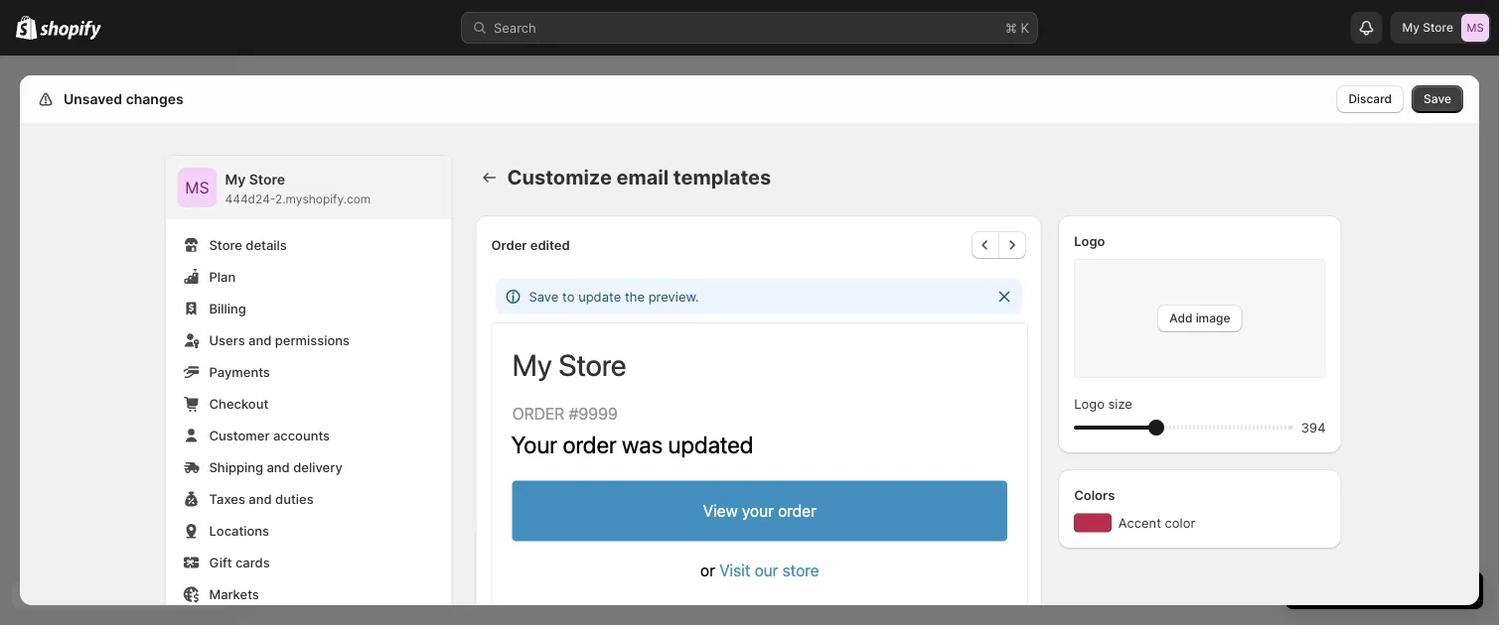 Task type: vqa. For each thing, say whether or not it's contained in the screenshot.
Shipping labels link
no



Task type: locate. For each thing, give the bounding box(es) containing it.
plan link
[[177, 263, 440, 291]]

the
[[625, 289, 645, 305]]

2 vertical spatial store
[[209, 237, 242, 253]]

save for save
[[1424, 92, 1452, 106]]

store inside store details link
[[209, 237, 242, 253]]

save inside status
[[529, 289, 559, 305]]

0 horizontal spatial save
[[529, 289, 559, 305]]

1 horizontal spatial my
[[1402, 20, 1420, 35]]

0 vertical spatial my
[[1402, 20, 1420, 35]]

search
[[494, 20, 536, 35]]

394
[[1301, 420, 1326, 436]]

gift cards link
[[177, 549, 440, 577]]

1 vertical spatial my store image
[[177, 168, 217, 208]]

store up the '444d24-'
[[249, 171, 285, 188]]

email
[[617, 165, 669, 190]]

my store image
[[1462, 14, 1489, 42], [177, 168, 217, 208]]

taxes and duties link
[[177, 486, 440, 514]]

customer accounts link
[[177, 422, 440, 450]]

1 horizontal spatial store
[[249, 171, 285, 188]]

add image button
[[1158, 305, 1243, 333]]

and down customer accounts
[[267, 460, 290, 475]]

0 vertical spatial logo
[[1074, 233, 1105, 249]]

duties
[[275, 492, 314, 507]]

0 vertical spatial save
[[1424, 92, 1452, 106]]

permissions
[[275, 333, 350, 348]]

my inside my store 444d24-2.myshopify.com
[[225, 171, 246, 188]]

save right discard
[[1424, 92, 1452, 106]]

1 vertical spatial and
[[267, 460, 290, 475]]

save left to
[[529, 289, 559, 305]]

1 vertical spatial save
[[529, 289, 559, 305]]

0 horizontal spatial shopify image
[[16, 15, 37, 39]]

store details
[[209, 237, 287, 253]]

and
[[248, 333, 272, 348], [267, 460, 290, 475], [249, 492, 272, 507]]

dialog
[[1487, 57, 1499, 626]]

and for taxes
[[249, 492, 272, 507]]

gift
[[209, 555, 232, 571]]

my
[[1402, 20, 1420, 35], [225, 171, 246, 188]]

and for users
[[248, 333, 272, 348]]

image
[[1196, 311, 1231, 326]]

2 horizontal spatial store
[[1423, 20, 1454, 35]]

0 vertical spatial and
[[248, 333, 272, 348]]

1 horizontal spatial save
[[1424, 92, 1452, 106]]

store for my store
[[1423, 20, 1454, 35]]

1 horizontal spatial my store image
[[1462, 14, 1489, 42]]

my store
[[1402, 20, 1454, 35]]

1 vertical spatial logo
[[1074, 396, 1105, 412]]

444d24-
[[225, 192, 275, 207]]

store
[[1423, 20, 1454, 35], [249, 171, 285, 188], [209, 237, 242, 253]]

Logo size range field
[[1074, 414, 1293, 442]]

users and permissions
[[209, 333, 350, 348]]

store up plan
[[209, 237, 242, 253]]

users
[[209, 333, 245, 348]]

settings
[[60, 91, 116, 108]]

checkout
[[209, 396, 269, 412]]

store inside my store 444d24-2.myshopify.com
[[249, 171, 285, 188]]

changes
[[126, 91, 183, 108]]

accounts
[[273, 428, 330, 444]]

⌘
[[1006, 20, 1017, 35]]

size
[[1108, 396, 1133, 412]]

save
[[1424, 92, 1452, 106], [529, 289, 559, 305]]

0 horizontal spatial my
[[225, 171, 246, 188]]

ms button
[[177, 168, 217, 208]]

plan
[[209, 269, 236, 285]]

store details link
[[177, 232, 440, 259]]

my up save button in the top of the page
[[1402, 20, 1420, 35]]

my up the '444d24-'
[[225, 171, 246, 188]]

customize
[[507, 165, 612, 190]]

payments link
[[177, 359, 440, 387]]

update
[[578, 289, 621, 305]]

logo
[[1074, 233, 1105, 249], [1074, 396, 1105, 412]]

0 horizontal spatial store
[[209, 237, 242, 253]]

and right taxes
[[249, 492, 272, 507]]

and right "users"
[[248, 333, 272, 348]]

customer accounts
[[209, 428, 330, 444]]

1 vertical spatial store
[[249, 171, 285, 188]]

store up save button in the top of the page
[[1423, 20, 1454, 35]]

2 vertical spatial and
[[249, 492, 272, 507]]

⌘ k
[[1006, 20, 1029, 35]]

discard button
[[1337, 85, 1404, 113]]

to
[[562, 289, 575, 305]]

save for save to update the preview.
[[529, 289, 559, 305]]

shopify image
[[16, 15, 37, 39], [40, 20, 102, 40]]

my store image left the '444d24-'
[[177, 168, 217, 208]]

0 horizontal spatial my store image
[[177, 168, 217, 208]]

save inside button
[[1424, 92, 1452, 106]]

2 logo from the top
[[1074, 396, 1105, 412]]

1 vertical spatial my
[[225, 171, 246, 188]]

locations link
[[177, 518, 440, 545]]

billing
[[209, 301, 246, 316]]

and for shipping
[[267, 460, 290, 475]]

cards
[[235, 555, 270, 571]]

0 vertical spatial store
[[1423, 20, 1454, 35]]

1 logo from the top
[[1074, 233, 1105, 249]]

accent color
[[1118, 516, 1196, 531]]

customer
[[209, 428, 270, 444]]

my store image right my store
[[1462, 14, 1489, 42]]



Task type: describe. For each thing, give the bounding box(es) containing it.
logo for logo
[[1074, 233, 1105, 249]]

logo size
[[1074, 396, 1133, 412]]

save button
[[1412, 85, 1464, 113]]

my for my store
[[1402, 20, 1420, 35]]

details
[[246, 237, 287, 253]]

add image
[[1170, 311, 1231, 326]]

payments
[[209, 365, 270, 380]]

preview.
[[649, 289, 699, 305]]

my store 444d24-2.myshopify.com
[[225, 171, 371, 207]]

color
[[1165, 516, 1196, 531]]

customize email templates
[[507, 165, 771, 190]]

save to update the preview. status
[[495, 279, 1023, 315]]

delivery
[[293, 460, 343, 475]]

unsaved changes
[[64, 91, 183, 108]]

accent
[[1118, 516, 1161, 531]]

shipping
[[209, 460, 263, 475]]

2.myshopify.com
[[275, 192, 371, 207]]

save to update the preview.
[[529, 289, 699, 305]]

discard
[[1349, 92, 1392, 106]]

settings dialog
[[20, 76, 1479, 626]]

order
[[491, 237, 527, 253]]

my store image inside shop settings menu element
[[177, 168, 217, 208]]

k
[[1021, 20, 1029, 35]]

0 vertical spatial my store image
[[1462, 14, 1489, 42]]

order edited
[[491, 237, 570, 253]]

markets link
[[177, 581, 440, 609]]

checkout link
[[177, 390, 440, 418]]

my for my store 444d24-2.myshopify.com
[[225, 171, 246, 188]]

shop settings menu element
[[165, 156, 452, 626]]

taxes
[[209, 492, 245, 507]]

shipping and delivery link
[[177, 454, 440, 482]]

store for my store 444d24-2.myshopify.com
[[249, 171, 285, 188]]

locations
[[209, 524, 269, 539]]

billing link
[[177, 295, 440, 323]]

users and permissions link
[[177, 327, 440, 355]]

templates
[[674, 165, 771, 190]]

colors
[[1074, 488, 1115, 503]]

markets
[[209, 587, 259, 603]]

taxes and duties
[[209, 492, 314, 507]]

edited
[[530, 237, 570, 253]]

add
[[1170, 311, 1193, 326]]

logo for logo size
[[1074, 396, 1105, 412]]

unsaved
[[64, 91, 122, 108]]

1 horizontal spatial shopify image
[[40, 20, 102, 40]]

gift cards
[[209, 555, 270, 571]]

shipping and delivery
[[209, 460, 343, 475]]



